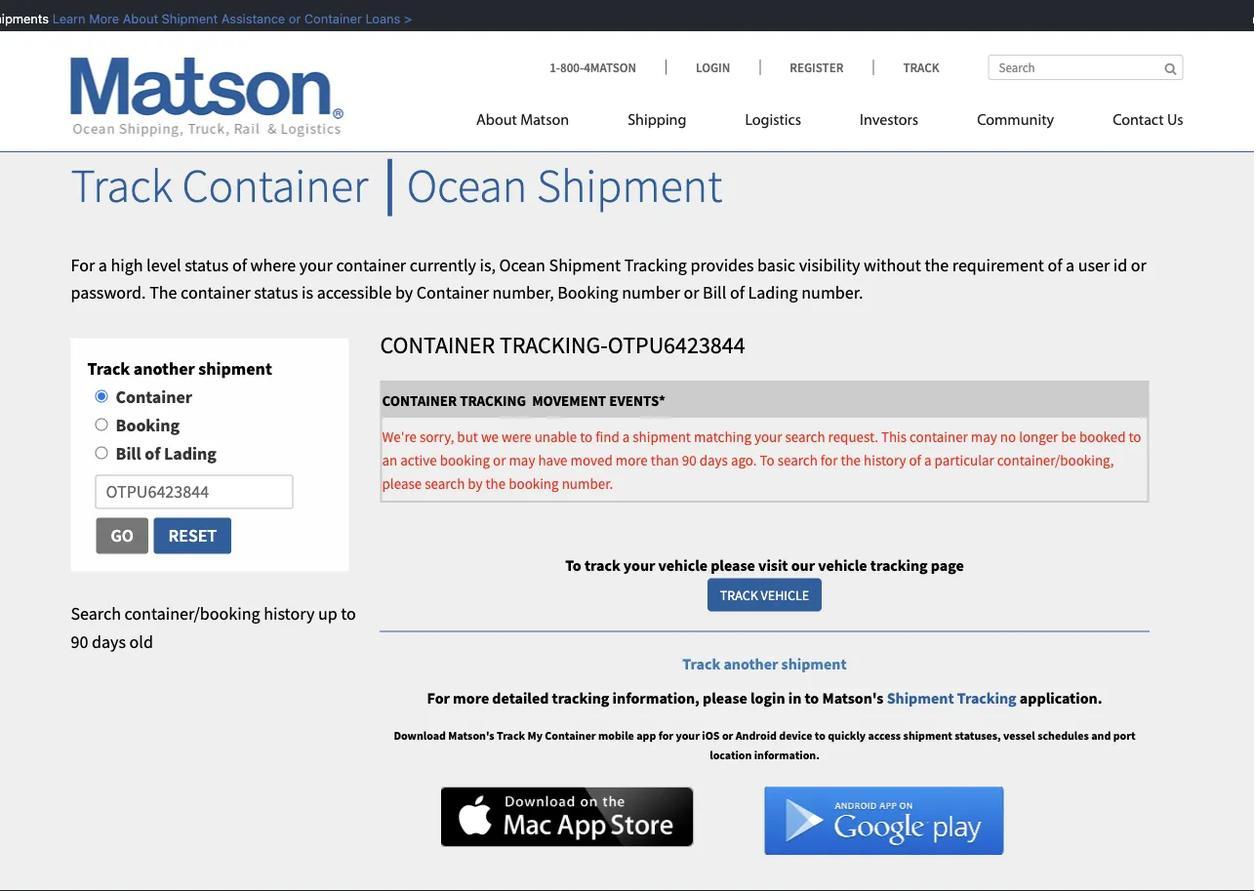 Task type: describe. For each thing, give the bounding box(es) containing it.
shipping link
[[599, 103, 716, 143]]

vessel
[[1004, 728, 1036, 744]]

the
[[150, 282, 177, 304]]

where
[[250, 254, 296, 276]]

0 vertical spatial container
[[336, 254, 406, 276]]

your inside download matson's track my container mobile app for your ios or android device to quickly access shipment statuses, vessel schedules and port location information.
[[676, 728, 700, 744]]

register link
[[760, 59, 873, 75]]

1 vertical spatial lading
[[164, 442, 217, 464]]

0 horizontal spatial tracking
[[552, 689, 610, 708]]

90 inside we're sorry, but we were unable to find a shipment matching your search request. this container may no longer be booked to an active booking or may have moved more than 90 days ago. to search for the history of a particular container/booking, please search by the booking number.
[[682, 450, 697, 469]]

have
[[538, 450, 568, 469]]

1 horizontal spatial the
[[841, 450, 861, 469]]

shipping
[[628, 113, 687, 128]]

currently
[[410, 254, 476, 276]]

find
[[596, 427, 620, 446]]

app
[[637, 728, 656, 744]]

Bill of Lading radio
[[95, 446, 108, 459]]

we
[[481, 427, 499, 446]]

shipment down shipping link
[[537, 156, 723, 215]]

user
[[1079, 254, 1110, 276]]

statuses,
[[955, 728, 1001, 744]]

quickly
[[828, 728, 866, 744]]

visibility
[[799, 254, 861, 276]]

track link
[[873, 59, 940, 75]]

learn
[[47, 11, 80, 26]]

particular
[[935, 450, 995, 469]]

1 vertical spatial please
[[711, 556, 756, 575]]

location
[[710, 747, 752, 762]]

for inside we're sorry, but we were unable to find a shipment matching your search request. this container may no longer be booked to an active booking or may have moved more than 90 days ago. to search for the history of a particular container/booking, please search by the booking number.
[[821, 450, 838, 469]]

to inside download matson's track my container mobile app for your ios or android device to quickly access shipment statuses, vessel schedules and port location information.
[[815, 728, 826, 744]]

shipment up 'access'
[[887, 689, 954, 708]]

track vehicle
[[720, 586, 810, 604]]

application.
[[1020, 689, 1103, 708]]

1 horizontal spatial another
[[724, 654, 779, 674]]

0 horizontal spatial more
[[453, 689, 489, 708]]

800-
[[560, 59, 584, 75]]

investors link
[[831, 103, 948, 143]]

to inside search container/booking history up to 90 days old
[[341, 602, 356, 624]]

ios
[[702, 728, 720, 744]]

but
[[457, 427, 478, 446]]

community link
[[948, 103, 1084, 143]]

for a high level status of where your container currently is, ocean shipment tracking provides basic visibility without the requirement of a user id or password. the container status is accessible by container number, booking number or bill of lading number.
[[71, 254, 1147, 304]]

unable
[[535, 427, 577, 446]]

4matson
[[584, 59, 637, 75]]

container/booking
[[125, 602, 260, 624]]

contact us link
[[1084, 103, 1184, 143]]

days inside we're sorry, but we were unable to find a shipment matching your search request. this container may no longer be booked to an active booking or may have moved more than 90 days ago. to search for the history of a particular container/booking, please search by the booking number.
[[700, 450, 728, 469]]

this
[[882, 427, 907, 446]]

ago.
[[731, 450, 757, 469]]

track down to track your vehicle please visit our vehicle tracking page
[[720, 586, 758, 604]]

a right find
[[623, 427, 630, 446]]

my
[[528, 728, 543, 744]]

container/booking,
[[998, 450, 1114, 469]]

is,
[[480, 254, 496, 276]]

and
[[1092, 728, 1111, 744]]

Search search field
[[989, 55, 1184, 80]]

please inside we're sorry, but we were unable to find a shipment matching your search request. this container may no longer be booked to an active booking or may have moved more than 90 days ago. to search for the history of a particular container/booking, please search by the booking number.
[[382, 474, 422, 492]]

google play image
[[765, 787, 1004, 855]]

port
[[1114, 728, 1136, 744]]

of right "bill of lading" radio
[[145, 442, 160, 464]]

learn more about shipment assistance or container loans > link
[[47, 11, 407, 26]]

is
[[302, 282, 313, 304]]

ocean
[[499, 254, 546, 276]]

track another shipment link
[[683, 654, 847, 674]]

password.
[[71, 282, 146, 304]]

we're sorry, but we were unable to find a shipment matching your search request. this container may no longer be booked to an active booking or may have moved more than 90 days ago. to search for the history of a particular container/booking, please search by the booking number.
[[382, 427, 1142, 492]]

matson's inside download matson's track my container mobile app for your ios or android device to quickly access shipment statuses, vessel schedules and port location information.
[[448, 728, 495, 744]]

shipment tracking link
[[887, 689, 1020, 708]]

apple image
[[441, 787, 694, 847]]

1-800-4matson link
[[550, 59, 666, 75]]

to track your vehicle please visit our vehicle tracking page
[[565, 556, 965, 575]]

1-800-4matson
[[550, 59, 637, 75]]

to right booked at right top
[[1129, 427, 1142, 446]]

login link
[[666, 59, 760, 75]]

track container │ocean shipment
[[71, 156, 723, 215]]

90 inside search container/booking history up to 90 days old
[[71, 631, 88, 653]]

for for for a high level status of where your container currently is, ocean shipment tracking provides basic visibility without the requirement of a user id or password. the container status is accessible by container number, booking number or bill of lading number.
[[71, 254, 95, 276]]

moved
[[571, 450, 613, 469]]

1 vertical spatial may
[[509, 450, 535, 469]]

1 vertical spatial search
[[778, 450, 818, 469]]

level
[[147, 254, 181, 276]]

0 horizontal spatial bill
[[116, 442, 141, 464]]

1 vertical spatial to
[[565, 556, 582, 575]]

Container radio
[[95, 390, 108, 403]]

booking inside for a high level status of where your container currently is, ocean shipment tracking provides basic visibility without the requirement of a user id or password. the container status is accessible by container number, booking number or bill of lading number.
[[558, 282, 619, 304]]

requirement
[[953, 254, 1045, 276]]

or right id
[[1131, 254, 1147, 276]]

provides
[[691, 254, 754, 276]]

than
[[651, 450, 679, 469]]

more
[[84, 11, 114, 26]]

tracking inside for a high level status of where your container currently is, ocean shipment tracking provides basic visibility without the requirement of a user id or password. the container status is accessible by container number, booking number or bill of lading number.
[[625, 254, 687, 276]]

sorry,
[[420, 427, 454, 446]]

for more detailed tracking information, please login in to matson's shipment tracking application.
[[427, 689, 1103, 708]]

1 vehicle from the left
[[659, 556, 708, 575]]

were
[[502, 427, 532, 446]]

blue matson logo with ocean, shipping, truck, rail and logistics written beneath it. image
[[71, 58, 344, 138]]

container inside download matson's track my container mobile app for your ios or android device to quickly access shipment statuses, vessel schedules and port location information.
[[545, 728, 596, 744]]

to inside we're sorry, but we were unable to find a shipment matching your search request. this container may no longer be booked to an active booking or may have moved more than 90 days ago. to search for the history of a particular container/booking, please search by the booking number.
[[760, 450, 775, 469]]

lading inside for a high level status of where your container currently is, ocean shipment tracking provides basic visibility without the requirement of a user id or password. the container status is accessible by container number, booking number or bill of lading number.
[[748, 282, 798, 304]]

Booking radio
[[95, 418, 108, 431]]

accessible
[[317, 282, 392, 304]]

2 vehicle from the left
[[818, 556, 868, 575]]

active
[[401, 450, 437, 469]]

no
[[1001, 427, 1017, 446]]

a left high
[[98, 254, 107, 276]]

tracking-
[[500, 330, 608, 360]]

schedules
[[1038, 728, 1089, 744]]

more inside we're sorry, but we were unable to find a shipment matching your search request. this container may no longer be booked to an active booking or may have moved more than 90 days ago. to search for the history of a particular container/booking, please search by the booking number.
[[616, 450, 648, 469]]

number,
[[493, 282, 554, 304]]

number. inside for a high level status of where your container currently is, ocean shipment tracking provides basic visibility without the requirement of a user id or password. the container status is accessible by container number, booking number or bill of lading number.
[[802, 282, 864, 304]]

shipment inside we're sorry, but we were unable to find a shipment matching your search request. this container may no longer be booked to an active booking or may have moved more than 90 days ago. to search for the history of a particular container/booking, please search by the booking number.
[[633, 427, 691, 446]]

events*
[[609, 391, 666, 409]]

high
[[111, 254, 143, 276]]

loans
[[360, 11, 395, 26]]

matching
[[694, 427, 752, 446]]



Task type: locate. For each thing, give the bounding box(es) containing it.
0 vertical spatial lading
[[748, 282, 798, 304]]

1 horizontal spatial booking
[[509, 474, 559, 492]]

information.
[[755, 747, 820, 762]]

0 horizontal spatial container
[[181, 282, 251, 304]]

bill of lading
[[116, 442, 217, 464]]

lading down basic
[[748, 282, 798, 304]]

search image
[[1165, 62, 1177, 75]]

0 vertical spatial tracking
[[871, 556, 928, 575]]

1 horizontal spatial matson's
[[823, 689, 884, 708]]

0 horizontal spatial lading
[[164, 442, 217, 464]]

download
[[394, 728, 446, 744]]

0 vertical spatial to
[[760, 450, 775, 469]]

90 right the than
[[682, 450, 697, 469]]

0 vertical spatial matson's
[[823, 689, 884, 708]]

about right the more on the left
[[118, 11, 153, 26]]

the down we
[[486, 474, 506, 492]]

0 horizontal spatial may
[[509, 450, 535, 469]]

container inside for a high level status of where your container currently is, ocean shipment tracking provides basic visibility without the requirement of a user id or password. the container status is accessible by container number, booking number or bill of lading number.
[[417, 282, 489, 304]]

tracking
[[871, 556, 928, 575], [552, 689, 610, 708]]

us
[[1168, 113, 1184, 128]]

1 vertical spatial booking
[[116, 414, 180, 436]]

0 horizontal spatial matson's
[[448, 728, 495, 744]]

more left the than
[[616, 450, 648, 469]]

tracking left page
[[871, 556, 928, 575]]

the
[[925, 254, 949, 276], [841, 450, 861, 469], [486, 474, 506, 492]]

0 vertical spatial may
[[971, 427, 998, 446]]

shipment
[[199, 358, 272, 380], [633, 427, 691, 446], [782, 654, 847, 674], [904, 728, 953, 744]]

assistance
[[216, 11, 280, 26]]

0 vertical spatial search
[[785, 427, 826, 446]]

please down an
[[382, 474, 422, 492]]

1 vertical spatial container
[[181, 282, 251, 304]]

0 vertical spatial more
[[616, 450, 648, 469]]

0 vertical spatial tracking
[[625, 254, 687, 276]]

track another shipment
[[87, 358, 272, 380], [683, 654, 847, 674]]

otpu6423844
[[608, 330, 746, 360]]

old
[[129, 631, 153, 653]]

Enter Container # text field
[[95, 475, 293, 509]]

of inside we're sorry, but we were unable to find a shipment matching your search request. this container may no longer be booked to an active booking or may have moved more than 90 days ago. to search for the history of a particular container/booking, please search by the booking number.
[[909, 450, 922, 469]]

access
[[868, 728, 901, 744]]

2 horizontal spatial the
[[925, 254, 949, 276]]

for
[[821, 450, 838, 469], [659, 728, 674, 744]]

1 horizontal spatial for
[[821, 450, 838, 469]]

register
[[790, 59, 844, 75]]

booking
[[558, 282, 619, 304], [116, 414, 180, 436]]

1 horizontal spatial for
[[427, 689, 450, 708]]

or
[[284, 11, 296, 26], [1131, 254, 1147, 276], [684, 282, 700, 304], [493, 450, 506, 469], [722, 728, 734, 744]]

another
[[134, 358, 195, 380], [724, 654, 779, 674]]

1 vertical spatial more
[[453, 689, 489, 708]]

1 vertical spatial for
[[427, 689, 450, 708]]

number. down visibility
[[802, 282, 864, 304]]

about inside top menu navigation
[[477, 113, 517, 128]]

1 vertical spatial another
[[724, 654, 779, 674]]

1 vertical spatial days
[[92, 631, 126, 653]]

status down where
[[254, 282, 298, 304]]

1 vertical spatial the
[[841, 450, 861, 469]]

1 horizontal spatial tracking
[[871, 556, 928, 575]]

for inside download matson's track my container mobile app for your ios or android device to quickly access shipment statuses, vessel schedules and port location information.
[[659, 728, 674, 744]]

booking down but
[[440, 450, 490, 469]]

0 vertical spatial number.
[[802, 282, 864, 304]]

your inside for a high level status of where your container currently is, ocean shipment tracking provides basic visibility without the requirement of a user id or password. the container status is accessible by container number, booking number or bill of lading number.
[[299, 254, 333, 276]]

tracking up mobile
[[552, 689, 610, 708]]

container right the
[[181, 282, 251, 304]]

contact us
[[1113, 113, 1184, 128]]

history inside we're sorry, but we were unable to find a shipment matching your search request. this container may no longer be booked to an active booking or may have moved more than 90 days ago. to search for the history of a particular container/booking, please search by the booking number.
[[864, 450, 907, 469]]

0 horizontal spatial for
[[659, 728, 674, 744]]

by inside for a high level status of where your container currently is, ocean shipment tracking provides basic visibility without the requirement of a user id or password. the container status is accessible by container number, booking number or bill of lading number.
[[395, 282, 413, 304]]

login
[[696, 59, 731, 75]]

booking
[[440, 450, 490, 469], [509, 474, 559, 492]]

1 horizontal spatial days
[[700, 450, 728, 469]]

1 horizontal spatial to
[[760, 450, 775, 469]]

vehicle
[[761, 586, 810, 604]]

│ocean
[[378, 156, 528, 215]]

history left the up
[[264, 602, 315, 624]]

status right 'level'
[[185, 254, 229, 276]]

track
[[904, 59, 940, 75], [71, 156, 173, 215], [87, 358, 130, 380], [720, 586, 758, 604], [683, 654, 721, 674], [497, 728, 525, 744]]

1 horizontal spatial about
[[477, 113, 517, 128]]

0 horizontal spatial about
[[118, 11, 153, 26]]

0 horizontal spatial track another shipment
[[87, 358, 272, 380]]

your right track
[[624, 556, 656, 575]]

container up accessible at the left top
[[336, 254, 406, 276]]

number.
[[802, 282, 864, 304], [562, 474, 613, 492]]

about left matson
[[477, 113, 517, 128]]

our
[[792, 556, 815, 575]]

for inside for a high level status of where your container currently is, ocean shipment tracking provides basic visibility without the requirement of a user id or password. the container status is accessible by container number, booking number or bill of lading number.
[[71, 254, 95, 276]]

track vehicle link
[[708, 578, 822, 612]]

2 vertical spatial please
[[703, 689, 748, 708]]

booking down 'have'
[[509, 474, 559, 492]]

the down request.
[[841, 450, 861, 469]]

0 horizontal spatial booking
[[440, 450, 490, 469]]

0 vertical spatial please
[[382, 474, 422, 492]]

0 vertical spatial history
[[864, 450, 907, 469]]

days inside search container/booking history up to 90 days old
[[92, 631, 126, 653]]

1 horizontal spatial by
[[468, 474, 483, 492]]

or inside we're sorry, but we were unable to find a shipment matching your search request. this container may no longer be booked to an active booking or may have moved more than 90 days ago. to search for the history of a particular container/booking, please search by the booking number.
[[493, 450, 506, 469]]

without
[[864, 254, 922, 276]]

by down but
[[468, 474, 483, 492]]

about matson
[[477, 113, 569, 128]]

please up 'ios' on the bottom of the page
[[703, 689, 748, 708]]

bill right "bill of lading" radio
[[116, 442, 141, 464]]

of left where
[[232, 254, 247, 276]]

basic
[[758, 254, 796, 276]]

90 down 'search'
[[71, 631, 88, 653]]

0 vertical spatial 90
[[682, 450, 697, 469]]

search down active
[[425, 474, 465, 492]]

0 vertical spatial for
[[821, 450, 838, 469]]

visit
[[759, 556, 788, 575]]

1 horizontal spatial may
[[971, 427, 998, 446]]

1 vertical spatial matson's
[[448, 728, 495, 744]]

1 vertical spatial by
[[468, 474, 483, 492]]

1 horizontal spatial more
[[616, 450, 648, 469]]

or down we
[[493, 450, 506, 469]]

track up high
[[71, 156, 173, 215]]

0 horizontal spatial for
[[71, 254, 95, 276]]

1 vertical spatial about
[[477, 113, 517, 128]]

shipment right the "ocean"
[[549, 254, 621, 276]]

None search field
[[989, 55, 1184, 80]]

a
[[98, 254, 107, 276], [1066, 254, 1075, 276], [623, 427, 630, 446], [925, 450, 932, 469]]

movement
[[532, 391, 607, 409]]

another down the
[[134, 358, 195, 380]]

container
[[336, 254, 406, 276], [181, 282, 251, 304], [910, 427, 968, 446]]

for down request.
[[821, 450, 838, 469]]

0 vertical spatial status
[[185, 254, 229, 276]]

please left visit on the right bottom of page
[[711, 556, 756, 575]]

0 vertical spatial days
[[700, 450, 728, 469]]

0 horizontal spatial by
[[395, 282, 413, 304]]

booking up the bill of lading
[[116, 414, 180, 436]]

for right app
[[659, 728, 674, 744]]

0 vertical spatial by
[[395, 282, 413, 304]]

logistics link
[[716, 103, 831, 143]]

login
[[751, 689, 786, 708]]

page
[[931, 556, 965, 575]]

to
[[760, 450, 775, 469], [565, 556, 582, 575]]

search left request.
[[785, 427, 826, 446]]

0 vertical spatial booking
[[440, 450, 490, 469]]

or right assistance
[[284, 11, 296, 26]]

days
[[700, 450, 728, 469], [92, 631, 126, 653]]

your inside we're sorry, but we were unable to find a shipment matching your search request. this container may no longer be booked to an active booking or may have moved more than 90 days ago. to search for the history of a particular container/booking, please search by the booking number.
[[755, 427, 783, 446]]

may left the 'no'
[[971, 427, 998, 446]]

investors
[[860, 113, 919, 128]]

vehicle
[[659, 556, 708, 575], [818, 556, 868, 575]]

1-
[[550, 59, 560, 75]]

2 vertical spatial container
[[910, 427, 968, 446]]

1 vertical spatial number.
[[562, 474, 613, 492]]

1 vertical spatial status
[[254, 282, 298, 304]]

more left detailed
[[453, 689, 489, 708]]

for for for more detailed tracking information, please login in to matson's shipment tracking application.
[[427, 689, 450, 708]]

about
[[118, 11, 153, 26], [477, 113, 517, 128]]

top menu navigation
[[477, 103, 1184, 143]]

search right ago.
[[778, 450, 818, 469]]

tracking up number
[[625, 254, 687, 276]]

shipment inside download matson's track my container mobile app for your ios or android device to quickly access shipment statuses, vessel schedules and port location information.
[[904, 728, 953, 744]]

to right device
[[815, 728, 826, 744]]

0 horizontal spatial another
[[134, 358, 195, 380]]

1 horizontal spatial booking
[[558, 282, 619, 304]]

please
[[382, 474, 422, 492], [711, 556, 756, 575], [703, 689, 748, 708]]

1 horizontal spatial 90
[[682, 450, 697, 469]]

tracking
[[625, 254, 687, 276], [958, 689, 1017, 708]]

your left 'ios' on the bottom of the page
[[676, 728, 700, 744]]

0 horizontal spatial vehicle
[[659, 556, 708, 575]]

1 horizontal spatial number.
[[802, 282, 864, 304]]

or right 'ios' on the bottom of the page
[[722, 728, 734, 744]]

community
[[977, 113, 1055, 128]]

2 vertical spatial search
[[425, 474, 465, 492]]

lading up "enter container #" text box
[[164, 442, 217, 464]]

0 vertical spatial booking
[[558, 282, 619, 304]]

0 horizontal spatial 90
[[71, 631, 88, 653]]

may
[[971, 427, 998, 446], [509, 450, 535, 469]]

number. inside we're sorry, but we were unable to find a shipment matching your search request. this container may no longer be booked to an active booking or may have moved more than 90 days ago. to search for the history of a particular container/booking, please search by the booking number.
[[562, 474, 613, 492]]

track up the investors
[[904, 59, 940, 75]]

1 horizontal spatial track another shipment
[[683, 654, 847, 674]]

by inside we're sorry, but we were unable to find a shipment matching your search request. this container may no longer be booked to an active booking or may have moved more than 90 days ago. to search for the history of a particular container/booking, please search by the booking number.
[[468, 474, 483, 492]]

1 vertical spatial history
[[264, 602, 315, 624]]

0 vertical spatial another
[[134, 358, 195, 380]]

1 horizontal spatial bill
[[703, 282, 727, 304]]

0 horizontal spatial booking
[[116, 414, 180, 436]]

track up container radio
[[87, 358, 130, 380]]

shipment left assistance
[[157, 11, 213, 26]]

a left particular
[[925, 450, 932, 469]]

by
[[395, 282, 413, 304], [468, 474, 483, 492]]

track left "my"
[[497, 728, 525, 744]]

1 horizontal spatial lading
[[748, 282, 798, 304]]

1 horizontal spatial history
[[864, 450, 907, 469]]

bill down provides
[[703, 282, 727, 304]]

bill inside for a high level status of where your container currently is, ocean shipment tracking provides basic visibility without the requirement of a user id or password. the container status is accessible by container number, booking number or bill of lading number.
[[703, 282, 727, 304]]

track inside download matson's track my container mobile app for your ios or android device to quickly access shipment statuses, vessel schedules and port location information.
[[497, 728, 525, 744]]

1 vertical spatial bill
[[116, 442, 141, 464]]

container
[[299, 11, 357, 26], [182, 156, 368, 215], [417, 282, 489, 304], [380, 330, 495, 360], [116, 386, 192, 408], [382, 391, 457, 409], [545, 728, 596, 744]]

days down matching
[[700, 450, 728, 469]]

2 horizontal spatial container
[[910, 427, 968, 446]]

container up particular
[[910, 427, 968, 446]]

to right in
[[805, 689, 819, 708]]

mobile
[[599, 728, 634, 744]]

1 horizontal spatial container
[[336, 254, 406, 276]]

1 vertical spatial booking
[[509, 474, 559, 492]]

information,
[[613, 689, 700, 708]]

days down 'search'
[[92, 631, 126, 653]]

of left particular
[[909, 450, 922, 469]]

by down currently
[[395, 282, 413, 304]]

shipment inside for a high level status of where your container currently is, ocean shipment tracking provides basic visibility without the requirement of a user id or password. the container status is accessible by container number, booking number or bill of lading number.
[[549, 254, 621, 276]]

90
[[682, 450, 697, 469], [71, 631, 88, 653]]

another up the for more detailed tracking information, please login in to matson's shipment tracking application.
[[724, 654, 779, 674]]

the right without
[[925, 254, 949, 276]]

None button
[[95, 517, 149, 555], [153, 517, 233, 555], [95, 517, 149, 555], [153, 517, 233, 555]]

0 vertical spatial track another shipment
[[87, 358, 272, 380]]

download matson's track my container mobile app for your ios or android device to quickly access shipment statuses, vessel schedules and port location information.
[[394, 728, 1136, 762]]

or inside download matson's track my container mobile app for your ios or android device to quickly access shipment statuses, vessel schedules and port location information.
[[722, 728, 734, 744]]

request.
[[829, 427, 879, 446]]

contact
[[1113, 113, 1164, 128]]

matson's right download
[[448, 728, 495, 744]]

an
[[382, 450, 398, 469]]

for up password.
[[71, 254, 95, 276]]

in
[[789, 689, 802, 708]]

to right the up
[[341, 602, 356, 624]]

0 horizontal spatial history
[[264, 602, 315, 624]]

of down provides
[[730, 282, 745, 304]]

a left user
[[1066, 254, 1075, 276]]

or right number
[[684, 282, 700, 304]]

matson's
[[823, 689, 884, 708], [448, 728, 495, 744]]

track up the information,
[[683, 654, 721, 674]]

history down this
[[864, 450, 907, 469]]

the inside for a high level status of where your container currently is, ocean shipment tracking provides basic visibility without the requirement of a user id or password. the container status is accessible by container number, booking number or bill of lading number.
[[925, 254, 949, 276]]

device
[[779, 728, 813, 744]]

booking up container tracking-otpu6423844
[[558, 282, 619, 304]]

search
[[71, 602, 121, 624]]

0 horizontal spatial the
[[486, 474, 506, 492]]

track another shipment up the for more detailed tracking information, please login in to matson's shipment tracking application.
[[683, 654, 847, 674]]

0 vertical spatial for
[[71, 254, 95, 276]]

your up ago.
[[755, 427, 783, 446]]

0 vertical spatial about
[[118, 11, 153, 26]]

1 vertical spatial 90
[[71, 631, 88, 653]]

0 vertical spatial bill
[[703, 282, 727, 304]]

of left user
[[1048, 254, 1063, 276]]

container tracking  movement events*
[[382, 391, 666, 409]]

be
[[1062, 427, 1077, 446]]

container tracking-otpu6423844
[[380, 330, 746, 360]]

may down 'were'
[[509, 450, 535, 469]]

0 horizontal spatial to
[[565, 556, 582, 575]]

matson
[[521, 113, 569, 128]]

0 vertical spatial the
[[925, 254, 949, 276]]

1 vertical spatial for
[[659, 728, 674, 744]]

for up download
[[427, 689, 450, 708]]

logistics
[[745, 113, 802, 128]]

matson's up quickly
[[823, 689, 884, 708]]

1 vertical spatial tracking
[[958, 689, 1017, 708]]

to left track
[[565, 556, 582, 575]]

number
[[622, 282, 680, 304]]

1 horizontal spatial tracking
[[958, 689, 1017, 708]]

vehicle right track
[[659, 556, 708, 575]]

number. down the "moved"
[[562, 474, 613, 492]]

0 horizontal spatial number.
[[562, 474, 613, 492]]

track another shipment down the
[[87, 358, 272, 380]]

1 horizontal spatial status
[[254, 282, 298, 304]]

tracking up statuses,
[[958, 689, 1017, 708]]

container inside we're sorry, but we were unable to find a shipment matching your search request. this container may no longer be booked to an active booking or may have moved more than 90 days ago. to search for the history of a particular container/booking, please search by the booking number.
[[910, 427, 968, 446]]

2 vertical spatial the
[[486, 474, 506, 492]]

status
[[185, 254, 229, 276], [254, 282, 298, 304]]

to right ago.
[[760, 450, 775, 469]]

longer
[[1019, 427, 1059, 446]]

vehicle right the our
[[818, 556, 868, 575]]

1 horizontal spatial vehicle
[[818, 556, 868, 575]]

to left find
[[580, 427, 593, 446]]

your up is
[[299, 254, 333, 276]]

up
[[318, 602, 338, 624]]

lading
[[748, 282, 798, 304], [164, 442, 217, 464]]

0 horizontal spatial tracking
[[625, 254, 687, 276]]

your
[[299, 254, 333, 276], [755, 427, 783, 446], [624, 556, 656, 575], [676, 728, 700, 744]]

history inside search container/booking history up to 90 days old
[[264, 602, 315, 624]]



Task type: vqa. For each thing, say whether or not it's contained in the screenshot.
were
yes



